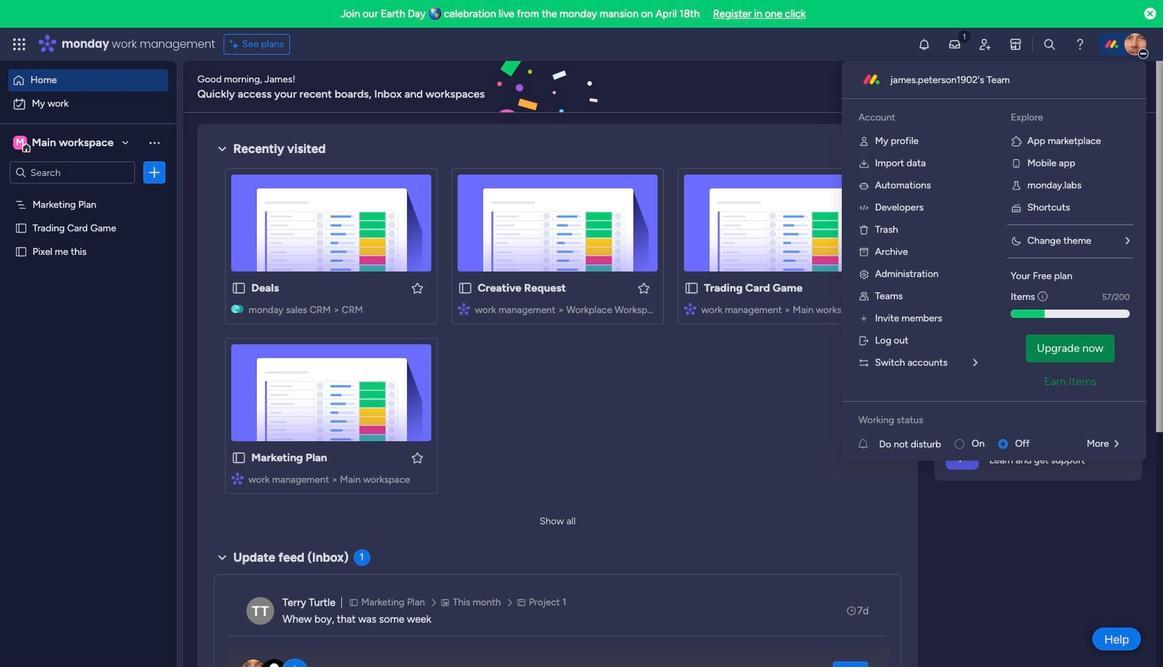 Task type: vqa. For each thing, say whether or not it's contained in the screenshot.
My profile ICON at right top
yes



Task type: describe. For each thing, give the bounding box(es) containing it.
terry turtle image
[[247, 597, 274, 625]]

workspace image
[[13, 135, 27, 150]]

update feed image
[[948, 37, 962, 51]]

close update feed (inbox) image
[[214, 549, 231, 566]]

notifications image
[[918, 37, 932, 51]]

0 vertical spatial public board image
[[15, 221, 28, 234]]

james peterson image
[[1125, 33, 1147, 55]]

see plans image
[[230, 37, 242, 52]]

1 image
[[959, 28, 971, 44]]

2 vertical spatial option
[[0, 192, 177, 194]]

close recently visited image
[[214, 141, 231, 157]]

1 horizontal spatial public board image
[[458, 281, 473, 296]]

help center element
[[935, 425, 1143, 480]]

quick search results list box
[[214, 157, 902, 511]]

1 vertical spatial option
[[8, 93, 168, 115]]

1 element
[[354, 549, 370, 566]]

options image
[[148, 166, 161, 179]]

automations image
[[859, 180, 870, 191]]

trash image
[[859, 224, 870, 236]]

1 horizontal spatial invite members image
[[979, 37, 993, 51]]

search everything image
[[1043, 37, 1057, 51]]

add to favorites image for public board image to the left
[[411, 451, 425, 464]]

my profile image
[[859, 136, 870, 147]]

log out image
[[859, 335, 870, 346]]

help image
[[1074, 37, 1088, 51]]

workspace selection element
[[13, 134, 116, 152]]

monday.labs image
[[1011, 180, 1022, 191]]

add to favorites image for the rightmost public board image
[[864, 281, 878, 295]]



Task type: locate. For each thing, give the bounding box(es) containing it.
add to favorites image for the middle public board image
[[637, 281, 651, 295]]

v2 info image
[[1038, 290, 1048, 304]]

0 vertical spatial invite members image
[[979, 37, 993, 51]]

Search in workspace field
[[29, 165, 116, 180]]

option
[[8, 69, 168, 91], [8, 93, 168, 115], [0, 192, 177, 194]]

workspace options image
[[148, 136, 161, 149]]

public board image inside quick search results list box
[[231, 281, 247, 296]]

import data image
[[859, 158, 870, 169]]

public board image
[[15, 221, 28, 234], [15, 245, 28, 258], [231, 281, 247, 296]]

getting started element
[[935, 358, 1143, 414]]

0 vertical spatial option
[[8, 69, 168, 91]]

templates image image
[[948, 132, 1131, 228]]

1 vertical spatial public board image
[[15, 245, 28, 258]]

invite members image right 1 image
[[979, 37, 993, 51]]

0 horizontal spatial invite members image
[[859, 313, 870, 324]]

2 vertical spatial public board image
[[231, 281, 247, 296]]

public board image
[[458, 281, 473, 296], [684, 281, 700, 296], [231, 450, 247, 466]]

invite members image down teams icon
[[859, 313, 870, 324]]

v2 surfce notifications image
[[859, 437, 880, 451]]

select product image
[[12, 37, 26, 51]]

monday marketplace image
[[1009, 37, 1023, 51]]

0 horizontal spatial public board image
[[231, 450, 247, 466]]

invite members image
[[979, 37, 993, 51], [859, 313, 870, 324]]

v2 user feedback image
[[946, 79, 957, 95]]

add to favorites image for public board icon inside quick search results list box
[[411, 281, 425, 295]]

administration image
[[859, 269, 870, 280]]

mobile app image
[[1011, 158, 1022, 169]]

shortcuts image
[[1011, 202, 1022, 213]]

1 vertical spatial invite members image
[[859, 313, 870, 324]]

developers image
[[859, 202, 870, 213]]

list box
[[0, 189, 177, 450]]

add to favorites image
[[411, 281, 425, 295], [637, 281, 651, 295], [864, 281, 878, 295], [411, 451, 425, 464]]

2 horizontal spatial public board image
[[684, 281, 700, 296]]

teams image
[[859, 291, 870, 302]]

archive image
[[859, 247, 870, 258]]



